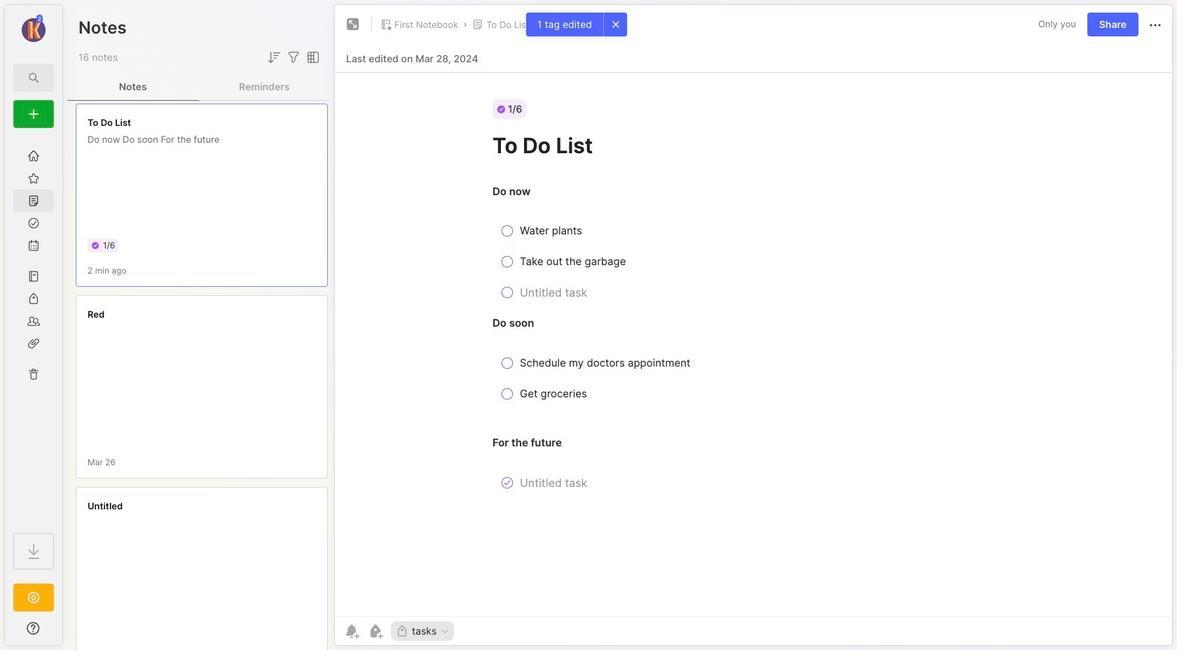 Task type: locate. For each thing, give the bounding box(es) containing it.
More actions field
[[1147, 16, 1164, 34]]

edit search image
[[25, 69, 42, 86]]

home image
[[27, 149, 41, 163]]

Account field
[[5, 13, 62, 44]]

WHAT'S NEW field
[[5, 618, 62, 640]]

more actions image
[[1147, 17, 1164, 34]]

tab list
[[67, 73, 330, 101]]

add tag image
[[367, 624, 384, 640]]

tree
[[5, 137, 62, 521]]

Sort options field
[[266, 49, 282, 66]]



Task type: vqa. For each thing, say whether or not it's contained in the screenshot.
Add tag field
no



Task type: describe. For each thing, give the bounding box(es) containing it.
expand note image
[[345, 16, 362, 33]]

Note Editor text field
[[335, 72, 1172, 617]]

upgrade image
[[25, 590, 42, 607]]

main element
[[0, 0, 67, 651]]

Add filters field
[[285, 49, 302, 66]]

add a reminder image
[[343, 624, 360, 640]]

note window element
[[334, 4, 1173, 650]]

click to expand image
[[61, 625, 72, 642]]

tree inside main "element"
[[5, 137, 62, 521]]

add filters image
[[285, 49, 302, 66]]

View options field
[[302, 49, 322, 66]]

tasks Tag actions field
[[437, 627, 450, 637]]



